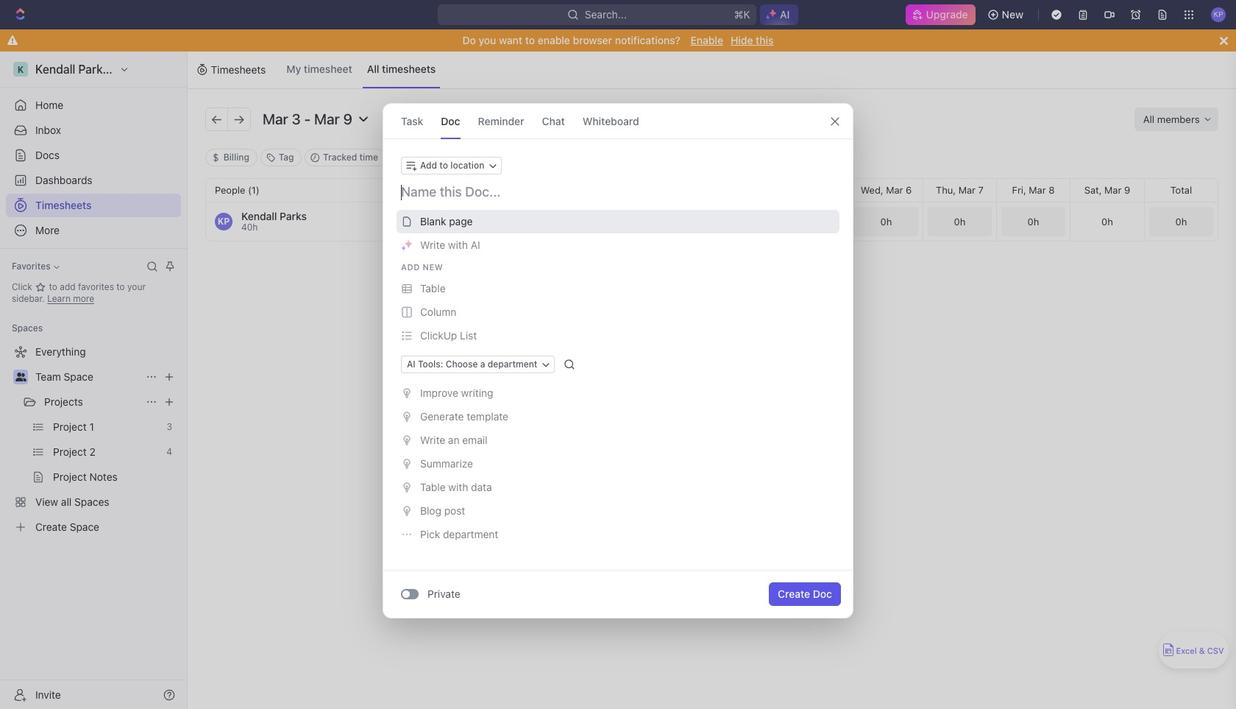 Task type: describe. For each thing, give the bounding box(es) containing it.
→ button
[[228, 108, 250, 130]]

table with data
[[420, 481, 492, 493]]

enable
[[538, 34, 571, 46]]

learn more
[[47, 293, 94, 304]]

generate
[[420, 410, 464, 423]]

inbox link
[[6, 119, 181, 142]]

to left your
[[117, 281, 125, 292]]

kp
[[218, 216, 230, 227]]

docs
[[35, 149, 60, 161]]

generate template button
[[397, 405, 840, 428]]

improve writing
[[420, 386, 494, 399]]

add to location button
[[401, 157, 502, 174]]

my timesheet
[[287, 63, 352, 75]]

blog post
[[420, 504, 466, 517]]

space
[[64, 370, 93, 383]]

with for write
[[448, 239, 468, 251]]

tree inside sidebar navigation
[[6, 340, 181, 539]]

timesheet
[[304, 63, 352, 75]]

pick department
[[420, 528, 499, 540]]

add for add to location
[[420, 160, 437, 171]]

an
[[448, 434, 460, 446]]

timesheets link
[[6, 194, 181, 217]]

list
[[460, 329, 477, 342]]

new button
[[982, 3, 1033, 27]]

1 vertical spatial ai
[[407, 359, 416, 370]]

blog
[[420, 504, 442, 517]]

this
[[756, 34, 774, 46]]

write with ai button
[[397, 233, 840, 257]]

write for write with ai
[[420, 239, 446, 251]]

home link
[[6, 94, 181, 117]]

blank page
[[420, 215, 473, 227]]

blog post button
[[397, 499, 840, 523]]

email
[[463, 434, 488, 446]]

task button
[[401, 104, 424, 138]]

→
[[233, 111, 245, 127]]

post
[[444, 504, 466, 517]]

projects link
[[44, 390, 140, 414]]

a
[[481, 359, 486, 370]]

task
[[401, 114, 424, 127]]

kendall
[[241, 210, 277, 222]]

user group image
[[15, 373, 26, 381]]

improve writing button
[[397, 381, 840, 405]]

timesheets inside sidebar navigation
[[35, 199, 92, 211]]

tools:
[[418, 359, 444, 370]]

create doc
[[778, 588, 833, 600]]

to up learn
[[49, 281, 57, 292]]

inbox
[[35, 124, 61, 136]]

reminder
[[478, 114, 525, 127]]

clickup list
[[420, 329, 477, 342]]

team space link
[[35, 365, 140, 389]]

open
[[579, 216, 602, 227]]

column button
[[397, 300, 840, 324]]

table with data button
[[397, 476, 840, 499]]

add to location button
[[401, 157, 502, 174]]

generate template
[[420, 410, 509, 423]]

blank
[[420, 215, 447, 227]]

writing
[[461, 386, 494, 399]]

chat button
[[542, 104, 565, 138]]

write an email
[[420, 434, 488, 446]]

template
[[467, 410, 509, 423]]

choose
[[446, 359, 478, 370]]

write for write an email
[[420, 434, 446, 446]]

sidebar navigation
[[0, 52, 188, 709]]

enable
[[691, 34, 724, 46]]

hide
[[731, 34, 754, 46]]

page
[[449, 215, 473, 227]]

new
[[423, 262, 444, 272]]

excel & csv link
[[1160, 632, 1230, 669]]

create
[[778, 588, 811, 600]]

upgrade link
[[906, 4, 976, 25]]

add for add new
[[401, 262, 420, 272]]

column
[[420, 306, 457, 318]]

favorites
[[78, 281, 114, 292]]

table for table
[[420, 282, 446, 294]]

whiteboard button
[[583, 104, 640, 138]]

reminder button
[[478, 104, 525, 138]]

browser
[[573, 34, 613, 46]]

want
[[499, 34, 523, 46]]

spaces
[[12, 322, 43, 334]]

favorites button
[[6, 258, 65, 275]]

do
[[463, 34, 476, 46]]

do you want to enable browser notifications? enable hide this
[[463, 34, 774, 46]]

projects
[[44, 395, 83, 408]]



Task type: vqa. For each thing, say whether or not it's contained in the screenshot.
Write with AI 'button'
yes



Task type: locate. For each thing, give the bounding box(es) containing it.
⌘k
[[735, 8, 751, 21]]

dialog containing task
[[383, 103, 854, 618]]

1 vertical spatial with
[[449, 481, 469, 493]]

department
[[488, 359, 538, 370], [443, 528, 499, 540]]

department right "a"
[[488, 359, 538, 370]]

1 table from the top
[[420, 282, 446, 294]]

table button
[[397, 277, 840, 300]]

whiteboard
[[583, 114, 640, 127]]

write an email button
[[397, 428, 840, 452]]

dialog
[[383, 103, 854, 618]]

all timesheets link
[[363, 52, 440, 88]]

write inside button
[[420, 239, 446, 251]]

to inside button
[[440, 160, 448, 171]]

add left location
[[420, 160, 437, 171]]

ai
[[471, 239, 481, 251], [407, 359, 416, 370]]

clickup list button
[[397, 324, 840, 348]]

tree
[[6, 340, 181, 539]]

data
[[471, 481, 492, 493]]

doc right the create
[[813, 588, 833, 600]]

0 horizontal spatial doc
[[441, 114, 461, 127]]

with down page
[[448, 239, 468, 251]]

add to location
[[420, 160, 485, 171]]

blank page button
[[397, 210, 840, 233]]

1 vertical spatial timesheets
[[35, 199, 92, 211]]

all timesheets
[[367, 63, 436, 75]]

40h
[[241, 222, 258, 233]]

0 vertical spatial table
[[420, 282, 446, 294]]

my
[[287, 63, 301, 75]]

doc button
[[441, 104, 461, 138]]

ai inside button
[[471, 239, 481, 251]]

to left location
[[440, 160, 448, 171]]

1 vertical spatial add
[[401, 262, 420, 272]]

department down post
[[443, 528, 499, 540]]

kendall parks 40h
[[241, 210, 307, 233]]

timesheets
[[211, 63, 266, 76], [35, 199, 92, 211]]

summarize
[[420, 457, 473, 470]]

docs link
[[6, 144, 181, 167]]

open button
[[574, 213, 620, 230]]

chat
[[542, 114, 565, 127]]

add
[[60, 281, 76, 292]]

write
[[420, 239, 446, 251], [420, 434, 446, 446]]

csv
[[1208, 646, 1225, 656]]

0 vertical spatial write
[[420, 239, 446, 251]]

Name this Doc... field
[[384, 183, 853, 201]]

1 vertical spatial write
[[420, 434, 446, 446]]

to
[[525, 34, 535, 46], [440, 160, 448, 171], [49, 281, 57, 292], [117, 281, 125, 292]]

add
[[420, 160, 437, 171], [401, 262, 420, 272]]

add inside add to location button
[[420, 160, 437, 171]]

2 table from the top
[[420, 481, 446, 493]]

parks
[[280, 210, 307, 222]]

write inside button
[[420, 434, 446, 446]]

0 vertical spatial ai
[[471, 239, 481, 251]]

2 write from the top
[[420, 434, 446, 446]]

your
[[127, 281, 146, 292]]

with left data
[[449, 481, 469, 493]]

1 horizontal spatial doc
[[813, 588, 833, 600]]

sidebar.
[[12, 293, 45, 304]]

1 horizontal spatial ai
[[471, 239, 481, 251]]

0 horizontal spatial ai
[[407, 359, 416, 370]]

write up new
[[420, 239, 446, 251]]

to right want
[[525, 34, 535, 46]]

write left an on the left of page
[[420, 434, 446, 446]]

click
[[12, 281, 35, 292]]

dashboards
[[35, 174, 92, 186]]

excel
[[1177, 646, 1198, 656]]

1 vertical spatial department
[[443, 528, 499, 540]]

1 write from the top
[[420, 239, 446, 251]]

summarize button
[[397, 452, 840, 476]]

search...
[[586, 8, 627, 21]]

table up blog
[[420, 481, 446, 493]]

department inside 'button'
[[443, 528, 499, 540]]

doc right task
[[441, 114, 461, 127]]

table down new
[[420, 282, 446, 294]]

location
[[451, 160, 485, 171]]

doc
[[441, 114, 461, 127], [813, 588, 833, 600]]

0 vertical spatial department
[[488, 359, 538, 370]]

add new
[[401, 262, 444, 272]]

improve
[[420, 386, 459, 399]]

excel & csv
[[1177, 646, 1225, 656]]

pick
[[420, 528, 440, 540]]

0 vertical spatial with
[[448, 239, 468, 251]]

timesheets down dashboards
[[35, 199, 92, 211]]

kendall parks, , element
[[215, 213, 233, 230]]

add left new
[[401, 262, 420, 272]]

dashboards link
[[6, 169, 181, 192]]

doc inside button
[[813, 588, 833, 600]]

0 horizontal spatial add
[[401, 262, 420, 272]]

tree containing team space
[[6, 340, 181, 539]]

0 vertical spatial add
[[420, 160, 437, 171]]

more
[[73, 293, 94, 304]]

1 horizontal spatial timesheets
[[211, 63, 266, 76]]

new
[[1003, 8, 1024, 21]]

team
[[35, 370, 61, 383]]

pick department button
[[397, 523, 840, 546]]

notifications?
[[615, 34, 681, 46]]

table for table with data
[[420, 481, 446, 493]]

clickup
[[420, 329, 457, 342]]

0 vertical spatial timesheets
[[211, 63, 266, 76]]

timesheets up the →
[[211, 63, 266, 76]]

team space
[[35, 370, 93, 383]]

all
[[367, 63, 379, 75]]

learn
[[47, 293, 71, 304]]

ai down page
[[471, 239, 481, 251]]

ai left 'tools:'
[[407, 359, 416, 370]]

&
[[1200, 646, 1206, 656]]

0 vertical spatial doc
[[441, 114, 461, 127]]

to add favorites to your sidebar.
[[12, 281, 146, 304]]

upgrade
[[927, 8, 969, 21]]

0 horizontal spatial timesheets
[[35, 199, 92, 211]]

create doc button
[[769, 582, 842, 606]]

private
[[428, 588, 461, 600]]

1 horizontal spatial add
[[420, 160, 437, 171]]

write with ai
[[420, 239, 481, 251]]

you
[[479, 34, 497, 46]]

invite
[[35, 688, 61, 701]]

ai tools: choose a department
[[407, 359, 538, 370]]

1 vertical spatial table
[[420, 481, 446, 493]]

1 vertical spatial doc
[[813, 588, 833, 600]]

← button
[[206, 108, 228, 130]]

with for table
[[449, 481, 469, 493]]



